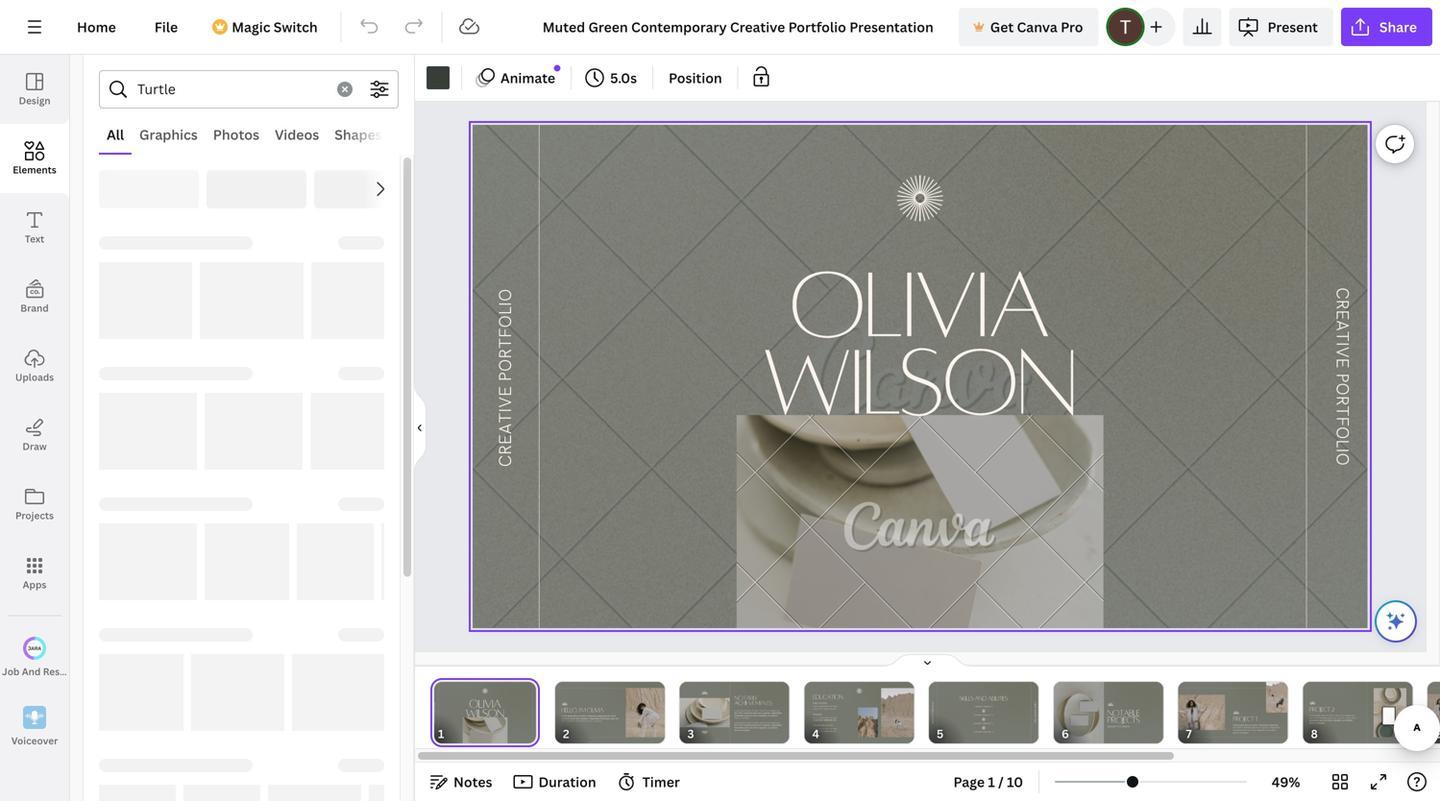 Task type: describe. For each thing, give the bounding box(es) containing it.
/
[[999, 773, 1004, 791]]

resume
[[43, 665, 80, 678]]

wilson
[[763, 327, 1076, 433]]

f
[[1332, 417, 1353, 427]]

apps button
[[0, 539, 69, 608]]

1 i from the top
[[1332, 342, 1353, 347]]

5.0s button
[[580, 62, 645, 93]]

duration button
[[508, 767, 604, 798]]

Page title text field
[[453, 725, 460, 744]]

2 t from the top
[[1332, 406, 1353, 417]]

ai
[[82, 665, 92, 678]]

1 r from the top
[[1332, 299, 1353, 310]]

job and resume ai button
[[0, 624, 92, 693]]

home link
[[62, 8, 131, 46]]

job and resume ai
[[2, 665, 92, 678]]

a
[[1332, 320, 1353, 331]]

videos button
[[267, 116, 327, 153]]

voiceover
[[11, 734, 58, 747]]

side panel tab list
[[0, 55, 92, 762]]

all button
[[99, 116, 132, 153]]

uploads
[[15, 371, 54, 384]]

Design title text field
[[527, 8, 951, 46]]

position
[[669, 69, 722, 87]]

1
[[988, 773, 995, 791]]

brand button
[[0, 262, 69, 332]]

apps
[[23, 579, 46, 592]]

photos
[[213, 125, 259, 144]]

3 o from the top
[[1332, 453, 1353, 466]]

home
[[77, 18, 116, 36]]

49%
[[1272, 773, 1301, 791]]

v
[[1332, 347, 1353, 358]]

share
[[1380, 18, 1418, 36]]

10
[[1007, 773, 1024, 791]]

uploads button
[[0, 332, 69, 401]]

main menu bar
[[0, 0, 1441, 55]]

Search elements search field
[[137, 71, 326, 108]]

brand
[[20, 302, 49, 315]]

magic switch button
[[201, 8, 333, 46]]

position button
[[661, 62, 730, 93]]

audio button
[[390, 116, 444, 153]]

videos
[[275, 125, 319, 144]]

get
[[991, 18, 1014, 36]]

magic switch
[[232, 18, 318, 36]]

1 e from the top
[[1332, 310, 1353, 320]]

notes button
[[423, 767, 500, 798]]

l
[[1332, 440, 1353, 448]]

2 o from the top
[[1332, 427, 1353, 440]]

1 t from the top
[[1332, 331, 1353, 342]]

seahorse
[[293, 180, 353, 198]]

timer
[[643, 773, 680, 791]]

elements button
[[0, 124, 69, 193]]

canva assistant image
[[1385, 610, 1408, 633]]

voiceover button
[[0, 693, 69, 762]]

5.0s
[[610, 69, 637, 87]]

photos button
[[205, 116, 267, 153]]



Task type: vqa. For each thing, say whether or not it's contained in the screenshot.
the hide image
yes



Task type: locate. For each thing, give the bounding box(es) containing it.
tortoise
[[207, 180, 260, 198]]

portfolio
[[496, 289, 517, 382]]

i
[[1332, 342, 1353, 347], [1332, 448, 1353, 453]]

canva
[[1017, 18, 1058, 36]]

creative portfolio
[[496, 289, 517, 467]]

e up p
[[1332, 358, 1353, 368]]

shapes button
[[327, 116, 390, 153]]

49% button
[[1255, 767, 1318, 798]]

animate button
[[470, 62, 563, 93]]

share button
[[1342, 8, 1433, 46]]

1 vertical spatial o
[[1332, 427, 1353, 440]]

notes
[[454, 773, 492, 791]]

graphics
[[139, 125, 198, 144]]

tortoise button
[[195, 170, 273, 209]]

page 1 image
[[431, 682, 540, 744]]

0 vertical spatial r
[[1332, 299, 1353, 310]]

magic
[[232, 18, 271, 36]]

1 vertical spatial r
[[1332, 396, 1353, 406]]

page 1 / 10
[[954, 773, 1024, 791]]

i down a
[[1332, 342, 1353, 347]]

e down c
[[1332, 310, 1353, 320]]

shapes
[[335, 125, 382, 144]]

get canva pro
[[991, 18, 1084, 36]]

page
[[954, 773, 985, 791]]

hide pages image
[[882, 654, 974, 669]]

job
[[2, 665, 20, 678]]

all
[[107, 125, 124, 144]]

p
[[1332, 373, 1353, 383]]

olivia
[[789, 250, 1049, 356]]

o down p
[[1332, 427, 1353, 440]]

c r e a t i v e p o r t f o l i o
[[1332, 287, 1353, 466]]

timer button
[[612, 767, 688, 798]]

1 vertical spatial i
[[1332, 448, 1353, 453]]

text
[[25, 233, 44, 246]]

design
[[19, 94, 51, 107]]

hand drawn fireworks image
[[898, 175, 944, 221]]

duration
[[539, 773, 596, 791]]

draw button
[[0, 401, 69, 470]]

c
[[1332, 287, 1353, 300]]

t
[[1332, 331, 1353, 342], [1332, 406, 1353, 417]]

page 1 / 10 button
[[946, 767, 1031, 798]]

pro
[[1061, 18, 1084, 36]]

hide image
[[414, 382, 427, 474]]

projects
[[15, 509, 54, 522]]

graphics button
[[132, 116, 205, 153]]

present
[[1268, 18, 1318, 36]]

file button
[[139, 8, 193, 46]]

projects button
[[0, 470, 69, 539]]

0 vertical spatial e
[[1332, 310, 1353, 320]]

draw
[[22, 440, 47, 453]]

present button
[[1230, 8, 1334, 46]]

design button
[[0, 55, 69, 124]]

r up f
[[1332, 396, 1353, 406]]

2 i from the top
[[1332, 448, 1353, 453]]

1 vertical spatial e
[[1332, 358, 1353, 368]]

seahorse button
[[280, 170, 365, 209]]

t up v
[[1332, 331, 1353, 342]]

2 r from the top
[[1332, 396, 1353, 406]]

get canva pro button
[[959, 8, 1099, 46]]

new image
[[554, 65, 561, 72]]

0 vertical spatial t
[[1332, 331, 1353, 342]]

animate
[[501, 69, 556, 87]]

i down f
[[1332, 448, 1353, 453]]

file
[[155, 18, 178, 36]]

2 vertical spatial o
[[1332, 453, 1353, 466]]

and
[[22, 665, 41, 678]]

switch
[[274, 18, 318, 36]]

1 o from the top
[[1332, 383, 1353, 396]]

#3f473f image
[[427, 66, 450, 89], [427, 66, 450, 89]]

e
[[1332, 310, 1353, 320], [1332, 358, 1353, 368]]

text button
[[0, 193, 69, 262]]

t up the "l"
[[1332, 406, 1353, 417]]

audio
[[398, 125, 436, 144]]

r
[[1332, 299, 1353, 310], [1332, 396, 1353, 406]]

creative
[[496, 386, 517, 467]]

1 vertical spatial t
[[1332, 406, 1353, 417]]

o
[[1332, 383, 1353, 396], [1332, 427, 1353, 440], [1332, 453, 1353, 466]]

o down the "l"
[[1332, 453, 1353, 466]]

0 vertical spatial i
[[1332, 342, 1353, 347]]

2 e from the top
[[1332, 358, 1353, 368]]

elements
[[13, 163, 56, 176]]

0 vertical spatial o
[[1332, 383, 1353, 396]]

r up a
[[1332, 299, 1353, 310]]

o up f
[[1332, 383, 1353, 396]]



